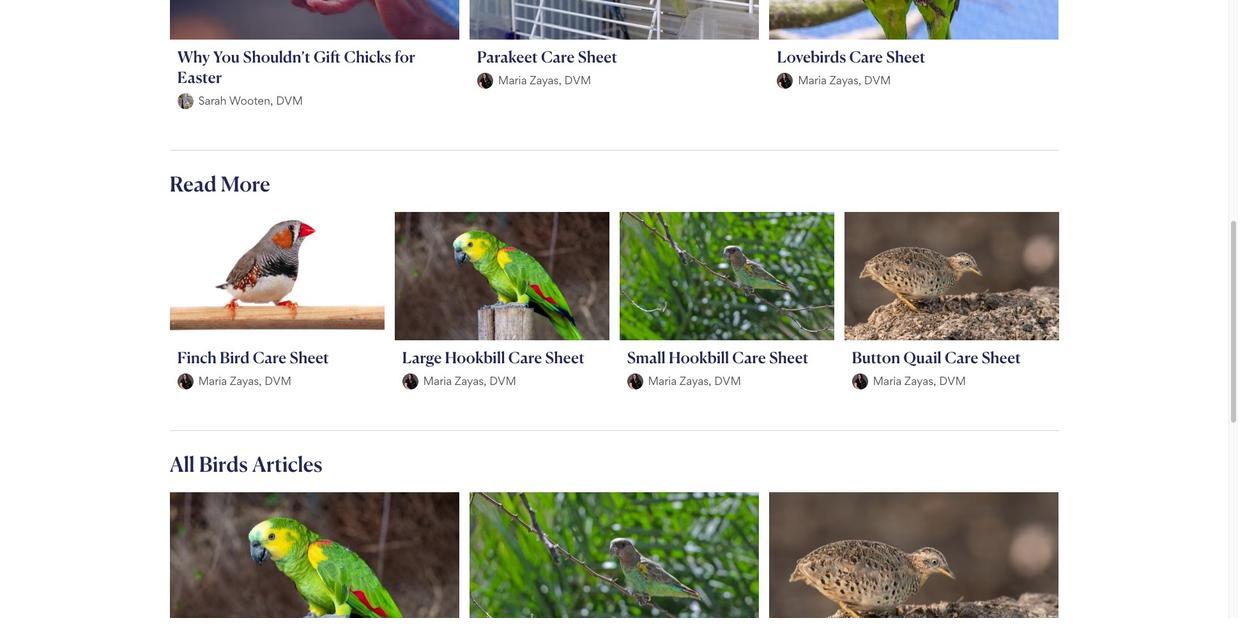 Task type: describe. For each thing, give the bounding box(es) containing it.
maria zayas, dvm for parakeet
[[498, 74, 591, 87]]

maria for large
[[423, 375, 452, 388]]

dvm for large
[[489, 375, 516, 388]]

more
[[221, 171, 270, 196]]

zayas, for large
[[455, 375, 487, 388]]

by image for large hookbill care sheet
[[402, 374, 418, 390]]

zayas, for button
[[905, 375, 936, 388]]

by image for why you shouldn't gift chicks for easter
[[177, 93, 193, 109]]

zayas, for lovebirds
[[830, 74, 861, 87]]

small hookbill care sheet
[[627, 348, 809, 367]]

parakeet
[[477, 47, 538, 66]]

why
[[177, 47, 210, 66]]

birds
[[199, 452, 248, 477]]

sheet for small hookbill care sheet
[[769, 348, 809, 367]]

sheet for finch bird care sheet
[[290, 348, 329, 367]]

care for small hookbill care sheet
[[732, 348, 766, 367]]

dvm for parakeet
[[564, 74, 591, 87]]

for
[[395, 47, 415, 66]]

care for large hookbill care sheet
[[508, 348, 542, 367]]

sheet for large hookbill care sheet
[[545, 348, 585, 367]]

by image for lovebirds care sheet
[[777, 73, 793, 89]]

maria for finch
[[198, 375, 227, 388]]

by image for finch bird care sheet
[[177, 374, 193, 390]]

care for finch bird care sheet
[[253, 348, 286, 367]]

read
[[170, 171, 217, 196]]

by image for small hookbill care sheet
[[627, 374, 643, 390]]

maria for small
[[648, 375, 677, 388]]

lovebirds care sheet
[[777, 47, 926, 66]]

maria zayas, dvm for large
[[423, 375, 516, 388]]

read more
[[170, 171, 270, 196]]

large hookbill care sheet
[[402, 348, 585, 367]]

maria for button
[[873, 375, 902, 388]]

shouldn't
[[243, 47, 310, 66]]

maria zayas, dvm for button
[[873, 375, 966, 388]]



Task type: vqa. For each thing, say whether or not it's contained in the screenshot.
A on the bottom of the page
no



Task type: locate. For each thing, give the bounding box(es) containing it.
articles
[[252, 452, 323, 477]]

hookbill right large
[[445, 348, 505, 367]]

by image down large
[[402, 374, 418, 390]]

hookbill for small
[[669, 348, 729, 367]]

zayas, down small hookbill care sheet
[[680, 375, 712, 388]]

maria zayas, dvm down 'large hookbill care sheet'
[[423, 375, 516, 388]]

maria zayas, dvm down quail
[[873, 375, 966, 388]]

4 by image from the left
[[852, 374, 868, 390]]

maria
[[498, 74, 527, 87], [798, 74, 827, 87], [198, 375, 227, 388], [423, 375, 452, 388], [648, 375, 677, 388], [873, 375, 902, 388]]

maria zayas, dvm for lovebirds
[[798, 74, 891, 87]]

2 hookbill from the left
[[669, 348, 729, 367]]

by image down finch
[[177, 374, 193, 390]]

hookbill right small on the right
[[669, 348, 729, 367]]

1 hookbill from the left
[[445, 348, 505, 367]]

maria down finch
[[198, 375, 227, 388]]

maria zayas, dvm down small hookbill care sheet
[[648, 375, 741, 388]]

care for button quail care sheet
[[945, 348, 978, 367]]

quail
[[904, 348, 942, 367]]

dvm for button
[[939, 375, 966, 388]]

1 horizontal spatial hookbill
[[669, 348, 729, 367]]

maria down button at the bottom right
[[873, 375, 902, 388]]

dvm down 'large hookbill care sheet'
[[489, 375, 516, 388]]

zayas, down parakeet care sheet
[[530, 74, 562, 87]]

maria down small on the right
[[648, 375, 677, 388]]

maria down lovebirds
[[798, 74, 827, 87]]

zayas, down lovebirds care sheet
[[830, 74, 861, 87]]

large
[[402, 348, 442, 367]]

by image down small on the right
[[627, 374, 643, 390]]

zayas, for parakeet
[[530, 74, 562, 87]]

by image
[[177, 374, 193, 390], [402, 374, 418, 390], [627, 374, 643, 390], [852, 374, 868, 390]]

sheet for button quail care sheet
[[982, 348, 1021, 367]]

maria zayas, dvm down lovebirds care sheet
[[798, 74, 891, 87]]

zayas, for small
[[680, 375, 712, 388]]

dvm down parakeet care sheet
[[564, 74, 591, 87]]

sarah wooten, dvm
[[198, 94, 303, 107]]

dvm down finch bird care sheet
[[265, 375, 291, 388]]

maria zayas, dvm for finch
[[198, 375, 291, 388]]

0 horizontal spatial by image
[[177, 93, 193, 109]]

1 horizontal spatial by image
[[477, 73, 493, 89]]

dvm for finch
[[265, 375, 291, 388]]

chicks
[[344, 47, 391, 66]]

gift
[[314, 47, 341, 66]]

zayas, for finch
[[230, 375, 262, 388]]

dvm down lovebirds care sheet
[[864, 74, 891, 87]]

maria zayas, dvm for small
[[648, 375, 741, 388]]

1 by image from the left
[[177, 374, 193, 390]]

by image for parakeet care sheet
[[477, 73, 493, 89]]

by image
[[477, 73, 493, 89], [777, 73, 793, 89], [177, 93, 193, 109]]

zayas, down finch bird care sheet
[[230, 375, 262, 388]]

maria zayas, dvm down parakeet care sheet
[[498, 74, 591, 87]]

dvm for small
[[714, 375, 741, 388]]

you
[[213, 47, 240, 66]]

dvm for lovebirds
[[864, 74, 891, 87]]

zayas,
[[530, 74, 562, 87], [830, 74, 861, 87], [230, 375, 262, 388], [455, 375, 487, 388], [680, 375, 712, 388], [905, 375, 936, 388]]

dvm down button quail care sheet on the bottom of page
[[939, 375, 966, 388]]

sarah
[[198, 94, 227, 107]]

maria for lovebirds
[[798, 74, 827, 87]]

zayas, down 'large hookbill care sheet'
[[455, 375, 487, 388]]

3 by image from the left
[[627, 374, 643, 390]]

lovebirds
[[777, 47, 846, 66]]

finch
[[177, 348, 217, 367]]

maria zayas, dvm down finch bird care sheet
[[198, 375, 291, 388]]

dvm down small hookbill care sheet
[[714, 375, 741, 388]]

by image left sarah
[[177, 93, 193, 109]]

maria zayas, dvm
[[498, 74, 591, 87], [798, 74, 891, 87], [198, 375, 291, 388], [423, 375, 516, 388], [648, 375, 741, 388], [873, 375, 966, 388]]

parakeet care sheet
[[477, 47, 617, 66]]

care
[[541, 47, 575, 66], [849, 47, 883, 66], [253, 348, 286, 367], [508, 348, 542, 367], [732, 348, 766, 367], [945, 348, 978, 367]]

2 by image from the left
[[402, 374, 418, 390]]

maria for parakeet
[[498, 74, 527, 87]]

by image down button at the bottom right
[[852, 374, 868, 390]]

dvm
[[564, 74, 591, 87], [864, 74, 891, 87], [276, 94, 303, 107], [265, 375, 291, 388], [489, 375, 516, 388], [714, 375, 741, 388], [939, 375, 966, 388]]

easter
[[177, 67, 222, 87]]

2 horizontal spatial by image
[[777, 73, 793, 89]]

zayas, down quail
[[905, 375, 936, 388]]

finch bird care sheet
[[177, 348, 329, 367]]

maria down parakeet
[[498, 74, 527, 87]]

why you shouldn't gift chicks for easter
[[177, 47, 415, 87]]

wooten,
[[229, 94, 273, 107]]

bird
[[220, 348, 250, 367]]

sheet
[[578, 47, 617, 66], [886, 47, 926, 66], [290, 348, 329, 367], [545, 348, 585, 367], [769, 348, 809, 367], [982, 348, 1021, 367]]

by image down lovebirds
[[777, 73, 793, 89]]

all
[[170, 452, 195, 477]]

button
[[852, 348, 900, 367]]

hookbill
[[445, 348, 505, 367], [669, 348, 729, 367]]

dvm for why
[[276, 94, 303, 107]]

dvm down why you shouldn't gift chicks for easter
[[276, 94, 303, 107]]

maria down large
[[423, 375, 452, 388]]

hookbill for large
[[445, 348, 505, 367]]

0 horizontal spatial hookbill
[[445, 348, 505, 367]]

button quail care sheet
[[852, 348, 1021, 367]]

by image down parakeet
[[477, 73, 493, 89]]

by image for button quail care sheet
[[852, 374, 868, 390]]

all birds articles
[[170, 452, 323, 477]]

small
[[627, 348, 666, 367]]



